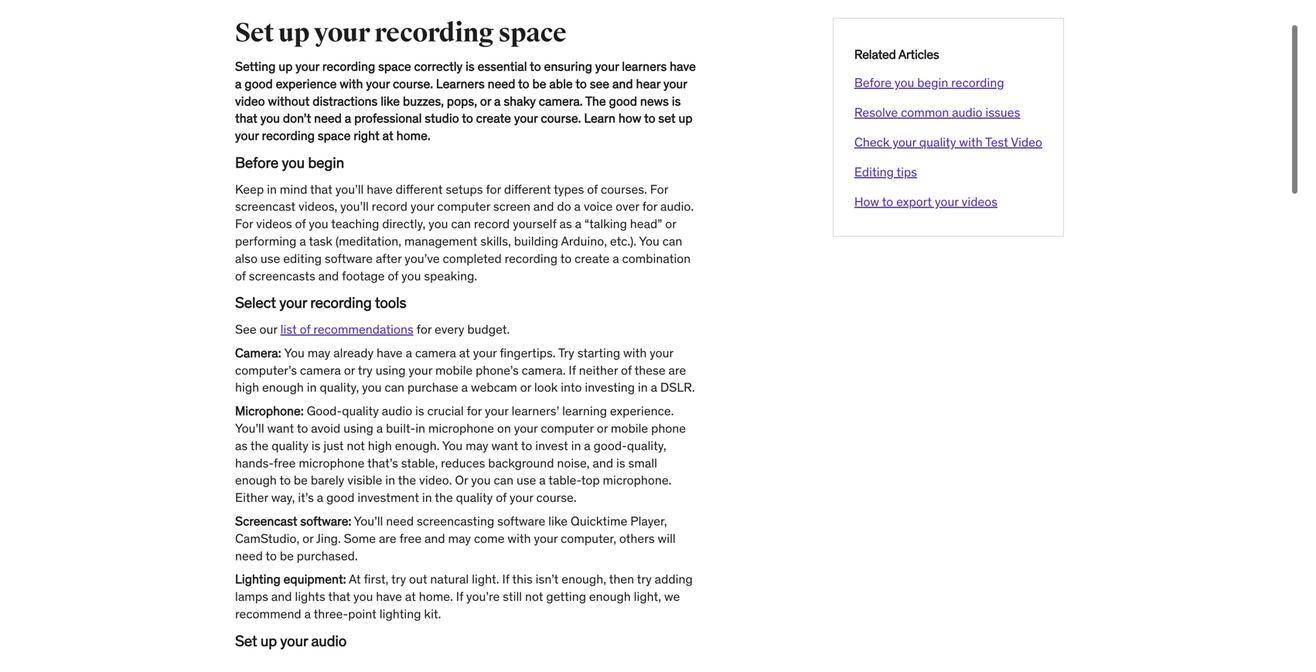 Task type: vqa. For each thing, say whether or not it's contained in the screenshot.
'audio/video' to the left
no



Task type: locate. For each thing, give the bounding box(es) containing it.
record up directly,
[[372, 199, 408, 214]]

0 vertical spatial audio
[[953, 105, 983, 120]]

enough
[[262, 380, 304, 395], [235, 472, 277, 488], [589, 589, 631, 605]]

home. down professional
[[397, 128, 431, 144]]

at down every
[[459, 345, 470, 361]]

using inside good-quality audio is crucial for your learners' learning experience. you'll want to avoid using a built-in microphone on your computer or mobile phone as the quality is just not high enough. you may want to invest in a good-quality, hands-free microphone that's stable, reduces background noise, and is small enough to be barely visible in the video.
[[344, 420, 374, 436]]

course. down able
[[541, 110, 581, 126]]

1 vertical spatial are
[[379, 531, 397, 546]]

or down audio.
[[666, 216, 677, 232]]

you'll down microphone:
[[235, 420, 264, 436]]

software inside the you can also use editing software after you've completed recording to create a combination of screencasts and footage of you speaking.
[[325, 251, 373, 266]]

the down "video."
[[435, 490, 453, 506]]

1 horizontal spatial free
[[400, 531, 422, 546]]

or
[[480, 93, 491, 109], [666, 216, 677, 232], [344, 362, 355, 378], [520, 380, 531, 395], [597, 420, 608, 436], [303, 531, 314, 546]]

that
[[235, 110, 257, 126], [310, 181, 333, 197], [328, 589, 351, 605]]

a inside the you can also use editing software after you've completed recording to create a combination of screencasts and footage of you speaking.
[[613, 251, 619, 266]]

you inside the you can also use editing software after you've completed recording to create a combination of screencasts and footage of you speaking.
[[402, 268, 421, 284]]

in
[[267, 181, 277, 197], [307, 380, 317, 395], [638, 380, 648, 395], [416, 420, 426, 436], [571, 438, 581, 454], [385, 472, 395, 488], [422, 490, 432, 506]]

1 vertical spatial before
[[235, 153, 279, 172]]

shaky
[[504, 93, 536, 109]]

then
[[609, 571, 634, 587]]

quicktime
[[571, 513, 628, 529]]

audio inside good-quality audio is crucial for your learners' learning experience. you'll want to avoid using a built-in microphone on your computer or mobile phone as the quality is just not high enough. you may want to invest in a good-quality, hands-free microphone that's stable, reduces background noise, and is small enough to be barely visible in the video.
[[382, 403, 412, 419]]

and up yourself on the top left of page
[[534, 199, 554, 214]]

if
[[569, 362, 576, 378], [502, 571, 510, 587], [456, 589, 464, 605]]

be up lighting equipment:
[[280, 548, 294, 564]]

skills,
[[481, 233, 511, 249]]

0 vertical spatial begin
[[918, 75, 949, 91]]

for
[[486, 181, 501, 197], [643, 199, 658, 214], [417, 321, 432, 337], [467, 403, 482, 419]]

0 vertical spatial you'll
[[235, 420, 264, 436]]

before you begin recording link
[[855, 75, 1005, 91]]

0 horizontal spatial audio
[[311, 632, 347, 650]]

may inside you may already have a camera at your fingertips. try starting with your computer's camera or try using your mobile phone's camera. if neither of these are high enough in quality, you can purchase a webcam or look into investing in a dslr.
[[308, 345, 331, 361]]

1 vertical spatial that
[[310, 181, 333, 197]]

tools
[[375, 293, 407, 312]]

visible
[[348, 472, 382, 488]]

see our list of recommendations for every budget.
[[235, 321, 510, 337]]

good-
[[307, 403, 342, 419]]

2 horizontal spatial the
[[435, 490, 453, 506]]

see
[[590, 76, 610, 92]]

is left crucial
[[415, 403, 424, 419]]

0 vertical spatial want
[[267, 420, 294, 436]]

"talking
[[585, 216, 627, 232]]

software up come
[[498, 513, 546, 529]]

are up 'dslr.'
[[669, 362, 686, 378]]

for inside good-quality audio is crucial for your learners' learning experience. you'll want to avoid using a built-in microphone on your computer or mobile phone as the quality is just not high enough. you may want to invest in a good-quality, hands-free microphone that's stable, reduces background noise, and is small enough to be barely visible in the video.
[[467, 403, 482, 419]]

want down microphone:
[[267, 420, 294, 436]]

0 vertical spatial computer
[[437, 199, 490, 214]]

videos down test
[[962, 194, 998, 209]]

camera. up look
[[522, 362, 566, 378]]

mobile inside you may already have a camera at your fingertips. try starting with your computer's camera or try using your mobile phone's camera. if neither of these are high enough in quality, you can purchase a webcam or look into investing in a dslr.
[[435, 362, 473, 378]]

natural
[[430, 571, 469, 587]]

able
[[550, 76, 573, 92]]

2 vertical spatial at
[[405, 589, 416, 605]]

2 horizontal spatial at
[[459, 345, 470, 361]]

1 horizontal spatial quality,
[[627, 438, 667, 454]]

0 horizontal spatial at
[[383, 128, 394, 144]]

2 vertical spatial may
[[448, 531, 471, 546]]

1 vertical spatial if
[[502, 571, 510, 587]]

videos
[[962, 194, 998, 209], [256, 216, 292, 232]]

of inside or you can use a table-top microphone. either way, it's a good investment in the quality of your course.
[[496, 490, 507, 506]]

0 horizontal spatial you'll
[[235, 420, 264, 436]]

space left the right
[[318, 128, 351, 144]]

use inside the you can also use editing software after you've completed recording to create a combination of screencasts and footage of you speaking.
[[261, 251, 280, 266]]

0 horizontal spatial create
[[476, 110, 511, 126]]

try inside you may already have a camera at your fingertips. try starting with your computer's camera or try using your mobile phone's camera. if neither of these are high enough in quality, you can purchase a webcam or look into investing in a dslr.
[[358, 362, 373, 378]]

2 vertical spatial that
[[328, 589, 351, 605]]

head"
[[630, 216, 663, 232]]

footage
[[342, 268, 385, 284]]

try up light,
[[637, 571, 652, 587]]

create down arduino,
[[575, 251, 610, 266]]

use for can
[[517, 472, 536, 488]]

home. inside the at first, try out natural light. if this isn't enough, then try adding lamps and lights that you have at home. if you're still not getting enough light, we recommend a three-point lighting kit.
[[419, 589, 453, 605]]

0 horizontal spatial free
[[274, 455, 296, 471]]

like inside setting up your recording space correctly is essential to ensuring your learners have a good experience with your course. learners need to be able to see and hear your video without distractions like buzzes, pops, or a shaky camera. the good news is that you don't need a professional studio to create your course. learn how to set up your recording space right at home.
[[381, 93, 400, 109]]

to up way, at the left of page
[[280, 472, 291, 488]]

1 set from the top
[[235, 17, 274, 49]]

have right learners
[[670, 58, 696, 74]]

0 vertical spatial quality,
[[320, 380, 359, 395]]

1 vertical spatial want
[[492, 438, 518, 454]]

1 horizontal spatial software
[[498, 513, 546, 529]]

be
[[533, 76, 547, 92], [294, 472, 308, 488], [280, 548, 294, 564]]

you inside or you can use a table-top microphone. either way, it's a good investment in the quality of your course.
[[471, 472, 491, 488]]

correctly
[[414, 58, 463, 74]]

2 set from the top
[[235, 632, 257, 650]]

also
[[235, 251, 258, 266]]

have down the see our list of recommendations for every budget.
[[377, 345, 403, 361]]

1 vertical spatial as
[[235, 438, 248, 454]]

or inside you'll need screencasting software like quicktime player, camstudio, or jing. some are free and may come with your computer, others will need to be purchased.
[[303, 531, 314, 546]]

audio down three-
[[311, 632, 347, 650]]

begin up resolve common audio issues link
[[918, 75, 949, 91]]

space up essential
[[499, 17, 567, 49]]

course.
[[393, 76, 433, 92], [541, 110, 581, 126], [537, 490, 577, 506]]

computer down setups
[[437, 199, 490, 214]]

at inside setting up your recording space correctly is essential to ensuring your learners have a good experience with your course. learners need to be able to see and hear your video without distractions like buzzes, pops, or a shaky camera. the good news is that you don't need a professional studio to create your course. learn how to set up your recording space right at home.
[[383, 128, 394, 144]]

0 vertical spatial mobile
[[435, 362, 473, 378]]

check
[[855, 134, 890, 150]]

high
[[235, 380, 259, 395], [368, 438, 392, 454]]

0 horizontal spatial try
[[358, 362, 373, 378]]

use for also
[[261, 251, 280, 266]]

like up the computer,
[[549, 513, 568, 529]]

begin up videos,
[[308, 153, 344, 172]]

recording up issues at the right of the page
[[952, 75, 1005, 91]]

the up hands-
[[250, 438, 269, 454]]

with right come
[[508, 531, 531, 546]]

1 horizontal spatial high
[[368, 438, 392, 454]]

you'll
[[336, 181, 364, 197], [341, 199, 369, 214]]

a up "purchase"
[[406, 345, 412, 361]]

others
[[620, 531, 655, 546]]

1 vertical spatial software
[[498, 513, 546, 529]]

you inside you may already have a camera at your fingertips. try starting with your computer's camera or try using your mobile phone's camera. if neither of these are high enough in quality, you can purchase a webcam or look into investing in a dslr.
[[284, 345, 305, 361]]

is
[[466, 58, 475, 74], [672, 93, 681, 109], [415, 403, 424, 419], [312, 438, 321, 454], [617, 455, 626, 471]]

camstudio,
[[235, 531, 300, 546]]

1 horizontal spatial computer
[[541, 420, 594, 436]]

before down related
[[855, 75, 892, 91]]

1 horizontal spatial create
[[575, 251, 610, 266]]

2 horizontal spatial space
[[499, 17, 567, 49]]

before for before you begin
[[235, 153, 279, 172]]

videos up performing
[[256, 216, 292, 232]]

1 vertical spatial videos
[[256, 216, 292, 232]]

1 horizontal spatial if
[[502, 571, 510, 587]]

combination
[[622, 251, 691, 266]]

using inside you may already have a camera at your fingertips. try starting with your computer's camera or try using your mobile phone's camera. if neither of these are high enough in quality, you can purchase a webcam or look into investing in a dslr.
[[376, 362, 406, 378]]

right
[[354, 128, 380, 144]]

be left able
[[533, 76, 547, 92]]

to left avoid
[[297, 420, 308, 436]]

not inside the at first, try out natural light. if this isn't enough, then try adding lamps and lights that you have at home. if you're still not getting enough light, we recommend a three-point lighting kit.
[[525, 589, 544, 605]]

1 vertical spatial at
[[459, 345, 470, 361]]

recommend
[[235, 606, 301, 622]]

1 horizontal spatial not
[[525, 589, 544, 605]]

with up distractions at top left
[[340, 76, 363, 92]]

can down background
[[494, 472, 514, 488]]

list
[[281, 321, 297, 337]]

before up "keep"
[[235, 153, 279, 172]]

high inside you may already have a camera at your fingertips. try starting with your computer's camera or try using your mobile phone's camera. if neither of these are high enough in quality, you can purchase a webcam or look into investing in a dslr.
[[235, 380, 259, 395]]

enough inside the at first, try out natural light. if this isn't enough, then try adding lamps and lights that you have at home. if you're still not getting enough light, we recommend a three-point lighting kit.
[[589, 589, 631, 605]]

1 vertical spatial using
[[344, 420, 374, 436]]

camera. inside setting up your recording space correctly is essential to ensuring your learners have a good experience with your course. learners need to be able to see and hear your video without distractions like buzzes, pops, or a shaky camera. the good news is that you don't need a professional studio to create your course. learn how to set up your recording space right at home.
[[539, 93, 583, 109]]

and inside the at first, try out natural light. if this isn't enough, then try adding lamps and lights that you have at home. if you're still not getting enough light, we recommend a three-point lighting kit.
[[271, 589, 292, 605]]

0 horizontal spatial use
[[261, 251, 280, 266]]

0 horizontal spatial computer
[[437, 199, 490, 214]]

with inside you may already have a camera at your fingertips. try starting with your computer's camera or try using your mobile phone's camera. if neither of these are high enough in quality, you can purchase a webcam or look into investing in a dslr.
[[624, 345, 647, 361]]

1 vertical spatial you
[[284, 345, 305, 361]]

come
[[474, 531, 505, 546]]

for up audio.
[[650, 181, 668, 197]]

videos,
[[299, 199, 338, 214]]

dslr.
[[661, 380, 695, 395]]

starting
[[578, 345, 621, 361]]

create
[[476, 110, 511, 126], [575, 251, 610, 266]]

as up hands-
[[235, 438, 248, 454]]

1 vertical spatial you'll
[[354, 513, 383, 529]]

the
[[250, 438, 269, 454], [398, 472, 416, 488], [435, 490, 453, 506]]

1 horizontal spatial space
[[378, 58, 411, 74]]

good
[[245, 76, 273, 92], [609, 93, 637, 109], [327, 490, 355, 506]]

you up management
[[429, 216, 448, 232]]

speaking.
[[424, 268, 477, 284]]

you down without
[[260, 110, 280, 126]]

need down essential
[[488, 76, 516, 92]]

and down screencasting
[[425, 531, 445, 546]]

2 vertical spatial the
[[435, 490, 453, 506]]

to up background
[[521, 438, 533, 454]]

if down natural
[[456, 589, 464, 605]]

1 horizontal spatial the
[[398, 472, 416, 488]]

related articles
[[855, 46, 940, 62]]

how
[[619, 110, 642, 126]]

begin
[[918, 75, 949, 91], [308, 153, 344, 172]]

the inside or you can use a table-top microphone. either way, it's a good investment in the quality of your course.
[[435, 490, 453, 506]]

enough inside good-quality audio is crucial for your learners' learning experience. you'll want to avoid using a built-in microphone on your computer or mobile phone as the quality is just not high enough. you may want to invest in a good-quality, hands-free microphone that's stable, reduces background noise, and is small enough to be barely visible in the video.
[[235, 472, 277, 488]]

up for set up your recording space
[[279, 17, 309, 49]]

of down background
[[496, 490, 507, 506]]

way,
[[271, 490, 295, 506]]

1 horizontal spatial videos
[[962, 194, 998, 209]]

1 horizontal spatial are
[[669, 362, 686, 378]]

1 vertical spatial space
[[378, 58, 411, 74]]

want
[[267, 420, 294, 436], [492, 438, 518, 454]]

1 vertical spatial computer
[[541, 420, 594, 436]]

and inside good-quality audio is crucial for your learners' learning experience. you'll want to avoid using a built-in microphone on your computer or mobile phone as the quality is just not high enough. you may want to invest in a good-quality, hands-free microphone that's stable, reduces background noise, and is small enough to be barely visible in the video.
[[593, 455, 614, 471]]

1 horizontal spatial you'll
[[354, 513, 383, 529]]

1 vertical spatial audio
[[382, 403, 412, 419]]

how to export your videos link
[[855, 194, 998, 209]]

1 horizontal spatial for
[[650, 181, 668, 197]]

home. up kit.
[[419, 589, 453, 605]]

0 vertical spatial are
[[669, 362, 686, 378]]

1 horizontal spatial use
[[517, 472, 536, 488]]

not right just
[[347, 438, 365, 454]]

0 horizontal spatial mobile
[[435, 362, 473, 378]]

recording up distractions at top left
[[322, 58, 375, 74]]

investment
[[358, 490, 419, 506]]

may
[[308, 345, 331, 361], [466, 438, 489, 454], [448, 531, 471, 546]]

if left this at the bottom of page
[[502, 571, 510, 587]]

quality, up good-
[[320, 380, 359, 395]]

0 vertical spatial enough
[[262, 380, 304, 395]]

you inside the you can also use editing software after you've completed recording to create a combination of screencasts and footage of you speaking.
[[639, 233, 660, 249]]

0 vertical spatial if
[[569, 362, 576, 378]]

course. down table-
[[537, 490, 577, 506]]

1 horizontal spatial camera
[[415, 345, 456, 361]]

0 horizontal spatial quality,
[[320, 380, 359, 395]]

resolve common audio issues link
[[855, 105, 1021, 120]]

lighting
[[235, 571, 281, 587]]

or inside good-quality audio is crucial for your learners' learning experience. you'll want to avoid using a built-in microphone on your computer or mobile phone as the quality is just not high enough. you may want to invest in a good-quality, hands-free microphone that's stable, reduces background noise, and is small enough to be barely visible in the video.
[[597, 420, 608, 436]]

these
[[635, 362, 666, 378]]

0 vertical spatial free
[[274, 455, 296, 471]]

0 horizontal spatial software
[[325, 251, 373, 266]]

do
[[557, 199, 571, 214]]

be inside you'll need screencasting software like quicktime player, camstudio, or jing. some are free and may come with your computer, others will need to be purchased.
[[280, 548, 294, 564]]

set for set up your audio
[[235, 632, 257, 650]]

can up the combination
[[663, 233, 683, 249]]

1 vertical spatial microphone
[[299, 455, 365, 471]]

try down already
[[358, 362, 373, 378]]

microphone down crucial
[[429, 420, 494, 436]]

a down these
[[651, 380, 658, 395]]

2 vertical spatial you
[[442, 438, 463, 454]]

1 vertical spatial high
[[368, 438, 392, 454]]

enough down computer's
[[262, 380, 304, 395]]

may inside good-quality audio is crucial for your learners' learning experience. you'll want to avoid using a built-in microphone on your computer or mobile phone as the quality is just not high enough. you may want to invest in a good-quality, hands-free microphone that's stable, reduces background noise, and is small enough to be barely visible in the video.
[[466, 438, 489, 454]]

1 horizontal spatial microphone
[[429, 420, 494, 436]]

in inside 'keep in mind that you'll have different setups for different types of courses. for screencast videos, you'll record your computer screen and do a voice over for audio. for videos of you teaching directly, you can record yourself as a "talking head" or performing a task'
[[267, 181, 277, 197]]

if up into
[[569, 362, 576, 378]]

software
[[325, 251, 373, 266], [498, 513, 546, 529]]

have up directly,
[[367, 181, 393, 197]]

computer up invest
[[541, 420, 594, 436]]

1 horizontal spatial mobile
[[611, 420, 648, 436]]

in inside or you can use a table-top microphone. either way, it's a good investment in the quality of your course.
[[422, 490, 432, 506]]

hands-
[[235, 455, 274, 471]]

recording down building
[[505, 251, 558, 266]]

1 vertical spatial quality,
[[627, 438, 667, 454]]

1 horizontal spatial like
[[549, 513, 568, 529]]

1 horizontal spatial begin
[[918, 75, 949, 91]]

0 horizontal spatial as
[[235, 438, 248, 454]]

articles
[[899, 46, 940, 62]]

2 vertical spatial be
[[280, 548, 294, 564]]

learning
[[562, 403, 607, 419]]

0 horizontal spatial different
[[396, 181, 443, 197]]

0 horizontal spatial want
[[267, 420, 294, 436]]

have inside the at first, try out natural light. if this isn't enough, then try adding lamps and lights that you have at home. if you're still not getting enough light, we recommend a three-point lighting kit.
[[376, 589, 402, 605]]

want down on
[[492, 438, 518, 454]]

1 vertical spatial not
[[525, 589, 544, 605]]

space
[[499, 17, 567, 49], [378, 58, 411, 74], [318, 128, 351, 144]]

1 horizontal spatial you
[[442, 438, 463, 454]]

1 horizontal spatial using
[[376, 362, 406, 378]]

2 vertical spatial space
[[318, 128, 351, 144]]

setups
[[446, 181, 483, 197]]

high down computer's
[[235, 380, 259, 395]]

isn't
[[536, 571, 559, 587]]

have
[[670, 58, 696, 74], [367, 181, 393, 197], [377, 345, 403, 361], [376, 589, 402, 605]]

0 vertical spatial before
[[855, 75, 892, 91]]

0 horizontal spatial good
[[245, 76, 273, 92]]

1 vertical spatial enough
[[235, 472, 277, 488]]

use down performing
[[261, 251, 280, 266]]

0 vertical spatial as
[[560, 216, 572, 232]]

free inside good-quality audio is crucial for your learners' learning experience. you'll want to avoid using a built-in microphone on your computer or mobile phone as the quality is just not high enough. you may want to invest in a good-quality, hands-free microphone that's stable, reduces background noise, and is small enough to be barely visible in the video.
[[274, 455, 296, 471]]

experience
[[276, 76, 337, 92]]

fingertips.
[[500, 345, 556, 361]]

0 horizontal spatial the
[[250, 438, 269, 454]]

course. inside or you can use a table-top microphone. either way, it's a good investment in the quality of your course.
[[537, 490, 577, 506]]

quality, inside you may already have a camera at your fingertips. try starting with your computer's camera or try using your mobile phone's camera. if neither of these are high enough in quality, you can purchase a webcam or look into investing in a dslr.
[[320, 380, 359, 395]]

up for set up your audio
[[261, 632, 277, 650]]

set up the setting
[[235, 17, 274, 49]]

computer,
[[561, 531, 617, 546]]

0 vertical spatial camera
[[415, 345, 456, 361]]

a up the "video"
[[235, 76, 242, 92]]

begin for before you begin
[[308, 153, 344, 172]]

0 horizontal spatial space
[[318, 128, 351, 144]]

not down this at the bottom of page
[[525, 589, 544, 605]]

can left "purchase"
[[385, 380, 405, 395]]

good down the setting
[[245, 76, 273, 92]]

2 vertical spatial good
[[327, 490, 355, 506]]

0 vertical spatial at
[[383, 128, 394, 144]]

1 vertical spatial course.
[[541, 110, 581, 126]]

issues
[[986, 105, 1021, 120]]

with inside you'll need screencasting software like quicktime player, camstudio, or jing. some are free and may come with your computer, others will need to be purchased.
[[508, 531, 531, 546]]

budget.
[[468, 321, 510, 337]]

can up management
[[451, 216, 471, 232]]

that up three-
[[328, 589, 351, 605]]

0 vertical spatial for
[[650, 181, 668, 197]]

you down already
[[362, 380, 382, 395]]

using down the see our list of recommendations for every budget.
[[376, 362, 406, 378]]

camera down every
[[415, 345, 456, 361]]

of right list
[[300, 321, 311, 337]]

setting
[[235, 58, 276, 74]]

your
[[314, 17, 370, 49], [296, 58, 319, 74], [595, 58, 619, 74], [366, 76, 390, 92], [664, 76, 687, 92], [514, 110, 538, 126], [235, 128, 259, 144], [893, 134, 917, 150], [935, 194, 959, 209], [411, 199, 434, 214], [279, 293, 307, 312], [473, 345, 497, 361], [650, 345, 674, 361], [409, 362, 433, 378], [485, 403, 509, 419], [514, 420, 538, 436], [510, 490, 534, 506], [534, 531, 558, 546], [280, 632, 308, 650]]

different up screen
[[504, 181, 551, 197]]

1 vertical spatial use
[[517, 472, 536, 488]]

have inside setting up your recording space correctly is essential to ensuring your learners have a good experience with your course. learners need to be able to see and hear your video without distractions like buzzes, pops, or a shaky camera. the good news is that you don't need a professional studio to create your course. learn how to set up your recording space right at home.
[[670, 58, 696, 74]]

and down lighting equipment:
[[271, 589, 292, 605]]

2 vertical spatial audio
[[311, 632, 347, 650]]

performing
[[235, 233, 297, 249]]

1 vertical spatial set
[[235, 632, 257, 650]]

camera. down able
[[539, 93, 583, 109]]

in down "video."
[[422, 490, 432, 506]]

is up learners
[[466, 58, 475, 74]]

1 horizontal spatial different
[[504, 181, 551, 197]]

microphone
[[429, 420, 494, 436], [299, 455, 365, 471]]

use inside or you can use a table-top microphone. either way, it's a good investment in the quality of your course.
[[517, 472, 536, 488]]

getting
[[546, 589, 586, 605]]

recommendations
[[314, 321, 414, 337]]

try left out at left bottom
[[391, 571, 406, 587]]

of left these
[[621, 362, 632, 378]]

or right pops,
[[480, 93, 491, 109]]

your inside 'keep in mind that you'll have different setups for different types of courses. for screencast videos, you'll record your computer screen and do a voice over for audio. for videos of you teaching directly, you can record yourself as a "talking head" or performing a task'
[[411, 199, 434, 214]]

of down "after"
[[388, 268, 399, 284]]

create inside the you can also use editing software after you've completed recording to create a combination of screencasts and footage of you speaking.
[[575, 251, 610, 266]]

0 horizontal spatial are
[[379, 531, 397, 546]]

reduces
[[441, 455, 485, 471]]



Task type: describe. For each thing, give the bounding box(es) containing it.
you can also use editing software after you've completed recording to create a combination of screencasts and footage of you speaking.
[[235, 233, 691, 284]]

computer inside 'keep in mind that you'll have different setups for different types of courses. for screencast videos, you'll record your computer screen and do a voice over for audio. for videos of you teaching directly, you can record yourself as a "talking head" or performing a task'
[[437, 199, 490, 214]]

completed
[[443, 251, 502, 266]]

that's
[[367, 455, 398, 471]]

for left every
[[417, 321, 432, 337]]

or down already
[[344, 362, 355, 378]]

before for before you begin recording
[[855, 75, 892, 91]]

create inside setting up your recording space correctly is essential to ensuring your learners have a good experience with your course. learners need to be able to see and hear your video without distractions like buzzes, pops, or a shaky camera. the good news is that you don't need a professional studio to create your course. learn how to set up your recording space right at home.
[[476, 110, 511, 126]]

you'll inside you'll need screencasting software like quicktime player, camstudio, or jing. some are free and may come with your computer, others will need to be purchased.
[[354, 513, 383, 529]]

with left test
[[960, 134, 983, 150]]

a right it's
[[317, 490, 324, 506]]

a inside the at first, try out natural light. if this isn't enough, then try adding lamps and lights that you have at home. if you're still not getting enough light, we recommend a three-point lighting kit.
[[304, 606, 311, 622]]

quality down resolve common audio issues
[[920, 134, 957, 150]]

the
[[586, 93, 606, 109]]

computer inside good-quality audio is crucial for your learners' learning experience. you'll want to avoid using a built-in microphone on your computer or mobile phone as the quality is just not high enough. you may want to invest in a good-quality, hands-free microphone that's stable, reduces background noise, and is small enough to be barely visible in the video.
[[541, 420, 594, 436]]

a left table-
[[539, 472, 546, 488]]

select your recording tools
[[235, 293, 407, 312]]

recording inside the you can also use editing software after you've completed recording to create a combination of screencasts and footage of you speaking.
[[505, 251, 558, 266]]

that inside the at first, try out natural light. if this isn't enough, then try adding lamps and lights that you have at home. if you're still not getting enough light, we recommend a three-point lighting kit.
[[328, 589, 351, 605]]

be inside setting up your recording space correctly is essential to ensuring your learners have a good experience with your course. learners need to be able to see and hear your video without distractions like buzzes, pops, or a shaky camera. the good news is that you don't need a professional studio to create your course. learn how to set up your recording space right at home.
[[533, 76, 547, 92]]

before you begin recording
[[855, 75, 1005, 91]]

learners
[[436, 76, 485, 92]]

setting up your recording space correctly is essential to ensuring your learners have a good experience with your course. learners need to be able to see and hear your video without distractions like buzzes, pops, or a shaky camera. the good news is that you don't need a professional studio to create your course. learn how to set up your recording space right at home.
[[235, 58, 696, 144]]

1 horizontal spatial record
[[474, 216, 510, 232]]

to left set
[[644, 110, 656, 126]]

light,
[[634, 589, 662, 605]]

can inside 'keep in mind that you'll have different setups for different types of courses. for screencast videos, you'll record your computer screen and do a voice over for audio. for videos of you teaching directly, you can record yourself as a "talking head" or performing a task'
[[451, 216, 471, 232]]

related
[[855, 46, 896, 62]]

0 horizontal spatial if
[[456, 589, 464, 605]]

quality, inside good-quality audio is crucial for your learners' learning experience. you'll want to avoid using a built-in microphone on your computer or mobile phone as the quality is just not high enough. you may want to invest in a good-quality, hands-free microphone that's stable, reduces background noise, and is small enough to be barely visible in the video.
[[627, 438, 667, 454]]

0 horizontal spatial record
[[372, 199, 408, 214]]

jing.
[[316, 531, 341, 546]]

of down "also"
[[235, 268, 246, 284]]

learners
[[622, 58, 667, 74]]

list of recommendations link
[[281, 321, 414, 337]]

1 horizontal spatial try
[[391, 571, 406, 587]]

kit.
[[424, 606, 441, 622]]

after
[[376, 251, 402, 266]]

a up noise,
[[584, 438, 591, 454]]

free inside you'll need screencasting software like quicktime player, camstudio, or jing. some are free and may come with your computer, others will need to be purchased.
[[400, 531, 422, 546]]

management
[[405, 233, 478, 249]]

mobile inside good-quality audio is crucial for your learners' learning experience. you'll want to avoid using a built-in microphone on your computer or mobile phone as the quality is just not high enough. you may want to invest in a good-quality, hands-free microphone that's stable, reduces background noise, and is small enough to be barely visible in the video.
[[611, 420, 648, 436]]

you inside the at first, try out natural light. if this isn't enough, then try adding lamps and lights that you have at home. if you're still not getting enough light, we recommend a three-point lighting kit.
[[354, 589, 373, 605]]

you'll need screencasting software like quicktime player, camstudio, or jing. some are free and may come with your computer, others will need to be purchased.
[[235, 513, 676, 564]]

0 vertical spatial videos
[[962, 194, 998, 209]]

is left just
[[312, 438, 321, 454]]

built-
[[386, 420, 416, 436]]

begin for before you begin recording
[[918, 75, 949, 91]]

microphone:
[[235, 403, 304, 419]]

editing tips link
[[855, 164, 918, 180]]

videos inside 'keep in mind that you'll have different setups for different types of courses. for screencast videos, you'll record your computer screen and do a voice over for audio. for videos of you teaching directly, you can record yourself as a "talking head" or performing a task'
[[256, 216, 292, 232]]

(meditation, management skills, building arduino, etc.).
[[333, 233, 637, 249]]

check your quality with test video link
[[855, 134, 1043, 150]]

for up head"
[[643, 199, 658, 214]]

a left shaky
[[494, 93, 501, 109]]

you inside you may already have a camera at your fingertips. try starting with your computer's camera or try using your mobile phone's camera. if neither of these are high enough in quality, you can purchase a webcam or look into investing in a dslr.
[[362, 380, 382, 395]]

test
[[986, 134, 1009, 150]]

recording down don't
[[262, 128, 315, 144]]

in down these
[[638, 380, 648, 395]]

to right how
[[882, 194, 894, 209]]

need down distractions at top left
[[314, 110, 342, 126]]

building
[[514, 233, 559, 249]]

a left webcam
[[462, 380, 468, 395]]

editing tips
[[855, 164, 918, 180]]

webcam
[[471, 380, 517, 395]]

it's
[[298, 490, 314, 506]]

2 horizontal spatial good
[[609, 93, 637, 109]]

you're
[[467, 589, 500, 605]]

screencast software:
[[235, 513, 351, 529]]

you down related articles
[[895, 75, 915, 91]]

can inside the you can also use editing software after you've completed recording to create a combination of screencasts and footage of you speaking.
[[663, 233, 683, 249]]

audio for quality
[[382, 403, 412, 419]]

some
[[344, 531, 376, 546]]

1 different from the left
[[396, 181, 443, 197]]

up for setting up your recording space correctly is essential to ensuring your learners have a good experience with your course. learners need to be able to see and hear your video without distractions like buzzes, pops, or a shaky camera. the good news is that you don't need a professional studio to create your course. learn how to set up your recording space right at home.
[[279, 58, 293, 74]]

stable,
[[401, 455, 438, 471]]

buzzes,
[[403, 93, 444, 109]]

and inside 'keep in mind that you'll have different setups for different types of courses. for screencast videos, you'll record your computer screen and do a voice over for audio. for videos of you teaching directly, you can record yourself as a "talking head" or performing a task'
[[534, 199, 554, 214]]

you for may
[[284, 345, 305, 361]]

or inside 'keep in mind that you'll have different setups for different types of courses. for screencast videos, you'll record your computer screen and do a voice over for audio. for videos of you teaching directly, you can record yourself as a "talking head" or performing a task'
[[666, 216, 677, 232]]

and inside the you can also use editing software after you've completed recording to create a combination of screencasts and footage of you speaking.
[[318, 268, 339, 284]]

you down videos,
[[309, 216, 329, 232]]

see
[[235, 321, 257, 337]]

to left see
[[576, 76, 587, 92]]

set for set up your recording space
[[235, 17, 274, 49]]

how to export your videos
[[855, 194, 998, 209]]

are inside you'll need screencasting software like quicktime player, camstudio, or jing. some are free and may come with your computer, others will need to be purchased.
[[379, 531, 397, 546]]

your inside you'll need screencasting software like quicktime player, camstudio, or jing. some are free and may come with your computer, others will need to be purchased.
[[534, 531, 558, 546]]

need down 'investment'
[[386, 513, 414, 529]]

purchased.
[[297, 548, 358, 564]]

barely
[[311, 472, 345, 488]]

at inside you may already have a camera at your fingertips. try starting with your computer's camera or try using your mobile phone's camera. if neither of these are high enough in quality, you can purchase a webcam or look into investing in a dslr.
[[459, 345, 470, 361]]

are inside you may already have a camera at your fingertips. try starting with your computer's camera or try using your mobile phone's camera. if neither of these are high enough in quality, you can purchase a webcam or look into investing in a dslr.
[[669, 362, 686, 378]]

as inside good-quality audio is crucial for your learners' learning experience. you'll want to avoid using a built-in microphone on your computer or mobile phone as the quality is just not high enough. you may want to invest in a good-quality, hands-free microphone that's stable, reduces background noise, and is small enough to be barely visible in the video.
[[235, 438, 248, 454]]

recording up "list of recommendations" link
[[310, 293, 372, 312]]

0 vertical spatial the
[[250, 438, 269, 454]]

home. inside setting up your recording space correctly is essential to ensuring your learners have a good experience with your course. learners need to be able to see and hear your video without distractions like buzzes, pops, or a shaky camera. the good news is that you don't need a professional studio to create your course. learn how to set up your recording space right at home.
[[397, 128, 431, 144]]

at inside the at first, try out natural light. if this isn't enough, then try adding lamps and lights that you have at home. if you're still not getting enough light, we recommend a three-point lighting kit.
[[405, 589, 416, 605]]

0 vertical spatial you'll
[[336, 181, 364, 197]]

a down distractions at top left
[[345, 110, 351, 126]]

screen
[[493, 199, 531, 214]]

space for setting up your recording space correctly is essential to ensuring your learners have a good experience with your course. learners need to be able to see and hear your video without distractions like buzzes, pops, or a shaky camera. the good news is that you don't need a professional studio to create your course. learn how to set up your recording space right at home.
[[378, 58, 411, 74]]

avoid
[[311, 420, 341, 436]]

in up 'investment'
[[385, 472, 395, 488]]

(meditation,
[[336, 233, 402, 249]]

just
[[324, 438, 344, 454]]

that inside setting up your recording space correctly is essential to ensuring your learners have a good experience with your course. learners need to be able to see and hear your video without distractions like buzzes, pops, or a shaky camera. the good news is that you don't need a professional studio to create your course. learn how to set up your recording space right at home.
[[235, 110, 257, 126]]

a up arduino,
[[575, 216, 582, 232]]

common
[[901, 105, 950, 120]]

to left ensuring
[[530, 58, 541, 74]]

a left built-
[[377, 420, 383, 436]]

can inside or you can use a table-top microphone. either way, it's a good investment in the quality of your course.
[[494, 472, 514, 488]]

in up noise,
[[571, 438, 581, 454]]

point
[[348, 606, 377, 622]]

to up shaky
[[518, 76, 530, 92]]

0 vertical spatial course.
[[393, 76, 433, 92]]

a up editing
[[300, 233, 306, 249]]

keep
[[235, 181, 264, 197]]

hear
[[636, 76, 661, 92]]

1 vertical spatial the
[[398, 472, 416, 488]]

editing
[[855, 164, 894, 180]]

quality up hands-
[[272, 438, 309, 454]]

like inside you'll need screencasting software like quicktime player, camstudio, or jing. some are free and may come with your computer, others will need to be purchased.
[[549, 513, 568, 529]]

set up your recording space
[[235, 17, 567, 49]]

you inside setting up your recording space correctly is essential to ensuring your learners have a good experience with your course. learners need to be able to see and hear your video without distractions like buzzes, pops, or a shaky camera. the good news is that you don't need a professional studio to create your course. learn how to set up your recording space right at home.
[[260, 110, 280, 126]]

will
[[658, 531, 676, 546]]

0 horizontal spatial camera
[[300, 362, 341, 378]]

space for set up your recording space
[[499, 17, 567, 49]]

three-
[[314, 606, 348, 622]]

be inside good-quality audio is crucial for your learners' learning experience. you'll want to avoid using a built-in microphone on your computer or mobile phone as the quality is just not high enough. you may want to invest in a good-quality, hands-free microphone that's stable, reduces background noise, and is small enough to be barely visible in the video.
[[294, 472, 308, 488]]

without
[[268, 93, 310, 109]]

etc.).
[[610, 233, 637, 249]]

set up your audio
[[235, 632, 347, 650]]

audio for common
[[953, 105, 983, 120]]

you up mind at left top
[[282, 153, 305, 172]]

essential
[[478, 58, 527, 74]]

over
[[616, 199, 640, 214]]

0 horizontal spatial microphone
[[299, 455, 365, 471]]

to inside you'll need screencasting software like quicktime player, camstudio, or jing. some are free and may come with your computer, others will need to be purchased.
[[266, 548, 277, 564]]

either
[[235, 490, 268, 506]]

recording up correctly
[[375, 17, 494, 49]]

to down pops,
[[462, 110, 473, 126]]

small
[[629, 455, 658, 471]]

top
[[582, 472, 600, 488]]

if inside you may already have a camera at your fingertips. try starting with your computer's camera or try using your mobile phone's camera. if neither of these are high enough in quality, you can purchase a webcam or look into investing in a dslr.
[[569, 362, 576, 378]]

with inside setting up your recording space correctly is essential to ensuring your learners have a good experience with your course. learners need to be able to see and hear your video without distractions like buzzes, pops, or a shaky camera. the good news is that you don't need a professional studio to create your course. learn how to set up your recording space right at home.
[[340, 76, 363, 92]]

have inside you may already have a camera at your fingertips. try starting with your computer's camera or try using your mobile phone's camera. if neither of these are high enough in quality, you can purchase a webcam or look into investing in a dslr.
[[377, 345, 403, 361]]

computer's
[[235, 362, 297, 378]]

investing
[[585, 380, 635, 395]]

out
[[409, 571, 427, 587]]

enough.
[[395, 438, 440, 454]]

not inside good-quality audio is crucial for your learners' learning experience. you'll want to avoid using a built-in microphone on your computer or mobile phone as the quality is just not high enough. you may want to invest in a good-quality, hands-free microphone that's stable, reduces background noise, and is small enough to be barely visible in the video.
[[347, 438, 365, 454]]

may inside you'll need screencasting software like quicktime player, camstudio, or jing. some are free and may come with your computer, others will need to be purchased.
[[448, 531, 471, 546]]

your inside or you can use a table-top microphone. either way, it's a good investment in the quality of your course.
[[510, 490, 534, 506]]

need up lighting
[[235, 548, 263, 564]]

experience.
[[610, 403, 674, 419]]

is down good-
[[617, 455, 626, 471]]

2 horizontal spatial try
[[637, 571, 652, 587]]

is up set
[[672, 93, 681, 109]]

mind
[[280, 181, 307, 197]]

you inside good-quality audio is crucial for your learners' learning experience. you'll want to avoid using a built-in microphone on your computer or mobile phone as the quality is just not high enough. you may want to invest in a good-quality, hands-free microphone that's stable, reduces background noise, and is small enough to be barely visible in the video.
[[442, 438, 463, 454]]

on
[[497, 420, 511, 436]]

screencast
[[235, 199, 296, 214]]

of up voice
[[587, 181, 598, 197]]

enough inside you may already have a camera at your fingertips. try starting with your computer's camera or try using your mobile phone's camera. if neither of these are high enough in quality, you can purchase a webcam or look into investing in a dslr.
[[262, 380, 304, 395]]

in up enough.
[[416, 420, 426, 436]]

to inside the you can also use editing software after you've completed recording to create a combination of screencasts and footage of you speaking.
[[561, 251, 572, 266]]

a right the do
[[574, 199, 581, 214]]

lighting equipment:
[[235, 571, 346, 587]]

or inside setting up your recording space correctly is essential to ensuring your learners have a good experience with your course. learners need to be able to see and hear your video without distractions like buzzes, pops, or a shaky camera. the good news is that you don't need a professional studio to create your course. learn how to set up your recording space right at home.
[[480, 93, 491, 109]]

software inside you'll need screencasting software like quicktime player, camstudio, or jing. some are free and may come with your computer, others will need to be purchased.
[[498, 513, 546, 529]]

learners'
[[512, 403, 559, 419]]

or
[[455, 472, 468, 488]]

voice
[[584, 199, 613, 214]]

good inside or you can use a table-top microphone. either way, it's a good investment in the quality of your course.
[[327, 490, 355, 506]]

can inside you may already have a camera at your fingertips. try starting with your computer's camera or try using your mobile phone's camera. if neither of these are high enough in quality, you can purchase a webcam or look into investing in a dslr.
[[385, 380, 405, 395]]

camera. inside you may already have a camera at your fingertips. try starting with your computer's camera or try using your mobile phone's camera. if neither of these are high enough in quality, you can purchase a webcam or look into investing in a dslr.
[[522, 362, 566, 378]]

of inside you may already have a camera at your fingertips. try starting with your computer's camera or try using your mobile phone's camera. if neither of these are high enough in quality, you can purchase a webcam or look into investing in a dslr.
[[621, 362, 632, 378]]

have inside 'keep in mind that you'll have different setups for different types of courses. for screencast videos, you'll record your computer screen and do a voice over for audio. for videos of you teaching directly, you can record yourself as a "talking head" or performing a task'
[[367, 181, 393, 197]]

for up screen
[[486, 181, 501, 197]]

you for can
[[639, 233, 660, 249]]

as inside 'keep in mind that you'll have different setups for different types of courses. for screencast videos, you'll record your computer screen and do a voice over for audio. for videos of you teaching directly, you can record yourself as a "talking head" or performing a task'
[[560, 216, 572, 232]]

you may already have a camera at your fingertips. try starting with your computer's camera or try using your mobile phone's camera. if neither of these are high enough in quality, you can purchase a webcam or look into investing in a dslr.
[[235, 345, 695, 395]]

0 horizontal spatial for
[[235, 216, 253, 232]]

quality inside or you can use a table-top microphone. either way, it's a good investment in the quality of your course.
[[456, 490, 493, 506]]

that inside 'keep in mind that you'll have different setups for different types of courses. for screencast videos, you'll record your computer screen and do a voice over for audio. for videos of you teaching directly, you can record yourself as a "talking head" or performing a task'
[[310, 181, 333, 197]]

phone
[[651, 420, 686, 436]]

enough,
[[562, 571, 607, 587]]

of down videos,
[[295, 216, 306, 232]]

try
[[559, 345, 575, 361]]

every
[[435, 321, 465, 337]]

quality up just
[[342, 403, 379, 419]]

1 vertical spatial you'll
[[341, 199, 369, 214]]

0 vertical spatial good
[[245, 76, 273, 92]]

or left look
[[520, 380, 531, 395]]

in up good-
[[307, 380, 317, 395]]

this
[[512, 571, 533, 587]]

select
[[235, 293, 276, 312]]

camera:
[[235, 345, 284, 361]]

you'll inside good-quality audio is crucial for your learners' learning experience. you'll want to avoid using a built-in microphone on your computer or mobile phone as the quality is just not high enough. you may want to invest in a good-quality, hands-free microphone that's stable, reduces background noise, and is small enough to be barely visible in the video.
[[235, 420, 264, 436]]

high inside good-quality audio is crucial for your learners' learning experience. you'll want to avoid using a built-in microphone on your computer or mobile phone as the quality is just not high enough. you may want to invest in a good-quality, hands-free microphone that's stable, reduces background noise, and is small enough to be barely visible in the video.
[[368, 438, 392, 454]]

and inside setting up your recording space correctly is essential to ensuring your learners have a good experience with your course. learners need to be able to see and hear your video without distractions like buzzes, pops, or a shaky camera. the good news is that you don't need a professional studio to create your course. learn how to set up your recording space right at home.
[[613, 76, 633, 92]]

and inside you'll need screencasting software like quicktime player, camstudio, or jing. some are free and may come with your computer, others will need to be purchased.
[[425, 531, 445, 546]]

look
[[534, 380, 558, 395]]

2 different from the left
[[504, 181, 551, 197]]



